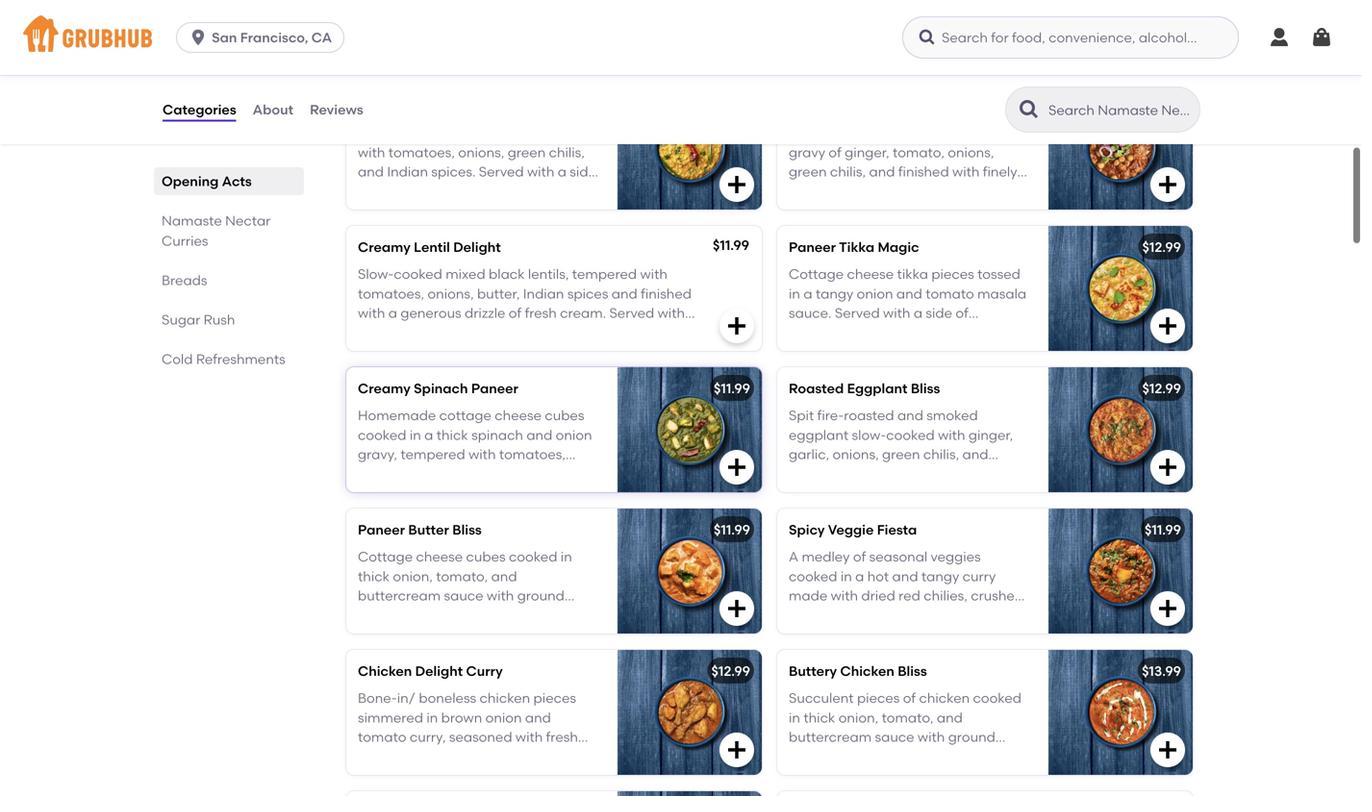 Task type: locate. For each thing, give the bounding box(es) containing it.
side inside slow-cooked mixed black lentils, tempered with tomatoes, onions, butter, indian spices and finished with a generous drizzle of fresh cream. served with a side of aromatic white rice.
[[370, 325, 397, 341]]

and inside slow-cooked yellow lentils, tempered with tomatoes, onions, green chilis, and indian spices. served with a side of aromatic white rice.
[[358, 164, 384, 180]]

onions,
[[458, 144, 505, 161], [428, 286, 474, 302], [833, 447, 879, 463]]

breads tab
[[162, 270, 296, 291]]

delight
[[453, 239, 501, 255], [415, 663, 463, 680]]

tossed
[[978, 266, 1021, 283]]

rice. down crushed
[[980, 627, 1008, 644]]

2 horizontal spatial paneer
[[789, 239, 836, 255]]

served down crushed
[[964, 608, 1009, 624]]

2 creamy from the top
[[358, 380, 411, 397]]

1 vertical spatial in
[[841, 569, 852, 585]]

white inside spit fire-roasted and smoked eggplant slow-cooked with ginger, garlic, onions, green chilis, and finished with coriander. served with a side of aromatic white rice.
[[911, 486, 946, 502]]

and inside cottage cheese tikka pieces tossed in a tangy onion and tomato masala sauce. served with a side of aromatic white rice.
[[897, 286, 923, 302]]

lentil right spiced on the left top of page
[[407, 98, 443, 114]]

1 vertical spatial onions,
[[428, 286, 474, 302]]

0 vertical spatial curries
[[517, 39, 590, 64]]

0 horizontal spatial green
[[508, 144, 546, 161]]

side inside slow-cooked yellow lentils, tempered with tomatoes, onions, green chilis, and indian spices. served with a side of aromatic white rice.
[[570, 164, 597, 180]]

slow- down spiced on the left top of page
[[358, 125, 394, 141]]

1 vertical spatial slow-
[[358, 266, 394, 283]]

chicken
[[358, 663, 412, 680], [841, 663, 895, 680]]

green
[[508, 144, 546, 161], [883, 447, 921, 463]]

2 vertical spatial bliss
[[898, 663, 927, 680]]

finished inside slow-cooked mixed black lentils, tempered with tomatoes, onions, butter, indian spices and finished with a generous drizzle of fresh cream. served with a side of aromatic white rice.
[[641, 286, 692, 302]]

and down the tikka
[[897, 286, 923, 302]]

namaste nectar curries up temptation
[[343, 39, 590, 64]]

and
[[358, 164, 384, 180], [612, 286, 638, 302], [897, 286, 923, 302], [898, 408, 924, 424], [963, 447, 989, 463], [893, 569, 919, 585], [879, 608, 905, 624]]

cream.
[[560, 305, 606, 322]]

lentil
[[407, 98, 443, 114], [414, 239, 450, 255]]

roasted
[[844, 408, 895, 424]]

seasonal
[[870, 549, 928, 566]]

of up creamy lentil delight
[[358, 183, 371, 200]]

served down onion
[[835, 305, 880, 322]]

side inside cottage cheese tikka pieces tossed in a tangy onion and tomato masala sauce. served with a side of aromatic white rice.
[[926, 305, 953, 322]]

nectar inside the namaste nectar curries
[[225, 213, 271, 229]]

lentils, down temptation
[[489, 125, 530, 141]]

0 vertical spatial tempered
[[534, 125, 598, 141]]

namaste
[[343, 39, 436, 64], [162, 213, 222, 229]]

0 horizontal spatial namaste
[[162, 213, 222, 229]]

Search Namaste Nectar search field
[[1047, 101, 1194, 119]]

1 horizontal spatial curries
[[517, 39, 590, 64]]

0 vertical spatial namaste
[[343, 39, 436, 64]]

svg image for "paneer butter bliss" image
[[726, 597, 749, 621]]

rice. up veggies
[[949, 486, 977, 502]]

of down spicy veggie fiesta
[[853, 549, 866, 566]]

1 vertical spatial nectar
[[225, 213, 271, 229]]

and up red at right
[[893, 569, 919, 585]]

paneer
[[789, 239, 836, 255], [471, 380, 519, 397], [358, 522, 405, 538]]

paneer up cottage
[[789, 239, 836, 255]]

curries up breads
[[162, 233, 208, 249]]

cooked up made
[[789, 569, 838, 585]]

$11.99 for spicy veggie fiesta
[[1145, 522, 1182, 538]]

white inside a medley of seasonal veggies cooked in a hot and tangy curry made with dried red chilies, crushed peppercorns, and vinegar.  served with a side of aromatic white rice.
[[941, 627, 977, 644]]

bliss for roasted eggplant bliss
[[911, 380, 941, 397]]

1 vertical spatial tomatoes,
[[358, 286, 425, 302]]

and down spiced on the left top of page
[[358, 164, 384, 180]]

tangy up the chilies,
[[922, 569, 960, 585]]

medley
[[802, 549, 850, 566]]

paneer butter bliss image
[[618, 509, 762, 634]]

in inside a medley of seasonal veggies cooked in a hot and tangy curry made with dried red chilies, crushed peppercorns, and vinegar.  served with a side of aromatic white rice.
[[841, 569, 852, 585]]

0 vertical spatial $12.99
[[1143, 239, 1182, 255]]

namaste nectar curries
[[343, 39, 590, 64], [162, 213, 271, 249]]

lentils, inside slow-cooked mixed black lentils, tempered with tomatoes, onions, butter, indian spices and finished with a generous drizzle of fresh cream. served with a side of aromatic white rice.
[[528, 266, 569, 283]]

bliss down vinegar.
[[898, 663, 927, 680]]

0 vertical spatial onions,
[[458, 144, 505, 161]]

tangy inside cottage cheese tikka pieces tossed in a tangy onion and tomato masala sauce. served with a side of aromatic white rice.
[[816, 286, 854, 302]]

served inside slow-cooked yellow lentils, tempered with tomatoes, onions, green chilis, and indian spices. served with a side of aromatic white rice.
[[479, 164, 524, 180]]

paneer left "butter" on the bottom left
[[358, 522, 405, 538]]

sugar rush
[[162, 312, 235, 328]]

bliss right "butter" on the bottom left
[[453, 522, 482, 538]]

hot
[[868, 569, 889, 585]]

chickpea curry bliss image
[[1049, 85, 1193, 210]]

yellow
[[446, 125, 486, 141]]

cooked inside slow-cooked yellow lentils, tempered with tomatoes, onions, green chilis, and indian spices. served with a side of aromatic white rice.
[[394, 125, 443, 141]]

onions, inside slow-cooked mixed black lentils, tempered with tomatoes, onions, butter, indian spices and finished with a generous drizzle of fresh cream. served with a side of aromatic white rice.
[[428, 286, 474, 302]]

fiesta
[[877, 522, 917, 538]]

0 vertical spatial indian
[[387, 164, 428, 180]]

side
[[570, 164, 597, 180], [926, 305, 953, 322], [370, 325, 397, 341], [801, 486, 828, 502], [832, 627, 858, 644]]

1 vertical spatial indian
[[523, 286, 564, 302]]

bliss
[[911, 380, 941, 397], [453, 522, 482, 538], [898, 663, 927, 680]]

spit
[[789, 408, 814, 424]]

2 vertical spatial paneer
[[358, 522, 405, 538]]

san francisco, ca button
[[176, 22, 352, 53]]

svg image for creamy spinach paneer
[[726, 456, 749, 479]]

0 vertical spatial namaste nectar curries
[[343, 39, 590, 64]]

in up sauce.
[[789, 286, 801, 302]]

spiced lentil temptation image
[[618, 85, 762, 210]]

0 horizontal spatial chilis,
[[549, 144, 585, 161]]

slow- down creamy lentil delight
[[358, 266, 394, 283]]

0 vertical spatial chilis,
[[549, 144, 585, 161]]

svg image inside san francisco, ca button
[[189, 28, 208, 47]]

spiced lentil temptation
[[358, 98, 522, 114]]

0 horizontal spatial namaste nectar curries
[[162, 213, 271, 249]]

1 horizontal spatial namaste
[[343, 39, 436, 64]]

slow- inside slow-cooked yellow lentils, tempered with tomatoes, onions, green chilis, and indian spices. served with a side of aromatic white rice.
[[358, 125, 394, 141]]

1 vertical spatial $12.99
[[1143, 380, 1182, 397]]

roasted eggplant bliss
[[789, 380, 941, 397]]

buttery chicken bliss image
[[1049, 650, 1193, 776]]

0 horizontal spatial paneer
[[358, 522, 405, 538]]

nectar up temptation
[[441, 39, 512, 64]]

rice. down onion
[[891, 325, 919, 341]]

indian left spices.
[[387, 164, 428, 180]]

chicken delight curry
[[358, 663, 503, 680]]

delight up mixed at the top left
[[453, 239, 501, 255]]

1 horizontal spatial chicken
[[841, 663, 895, 680]]

curries inside namaste nectar curries tab
[[162, 233, 208, 249]]

fire-
[[818, 408, 844, 424]]

reviews button
[[309, 75, 365, 144]]

tomatoes, up generous
[[358, 286, 425, 302]]

0 vertical spatial lentils,
[[489, 125, 530, 141]]

0 horizontal spatial finished
[[641, 286, 692, 302]]

finished down garlic,
[[789, 466, 840, 483]]

of down tomato
[[956, 305, 969, 322]]

aromatic
[[374, 183, 434, 200], [416, 325, 476, 341], [789, 325, 849, 341], [847, 486, 908, 502], [878, 627, 938, 644]]

0 vertical spatial nectar
[[441, 39, 512, 64]]

veggie
[[828, 522, 874, 538]]

2 vertical spatial onions,
[[833, 447, 879, 463]]

1 vertical spatial creamy
[[358, 380, 411, 397]]

white
[[438, 183, 473, 200], [480, 325, 515, 341], [853, 325, 888, 341], [911, 486, 946, 502], [941, 627, 977, 644]]

1 vertical spatial tangy
[[922, 569, 960, 585]]

$12.99
[[1143, 239, 1182, 255], [1143, 380, 1182, 397], [712, 663, 751, 680]]

and inside slow-cooked mixed black lentils, tempered with tomatoes, onions, butter, indian spices and finished with a generous drizzle of fresh cream. served with a side of aromatic white rice.
[[612, 286, 638, 302]]

a
[[558, 164, 567, 180], [804, 286, 813, 302], [389, 305, 397, 322], [914, 305, 923, 322], [358, 325, 367, 341], [789, 486, 798, 502], [856, 569, 865, 585], [820, 627, 829, 644]]

1 vertical spatial namaste nectar curries
[[162, 213, 271, 249]]

cooked down creamy lentil delight
[[394, 266, 443, 283]]

and down ginger,
[[963, 447, 989, 463]]

served right the cream.
[[610, 305, 655, 322]]

aromatic down coriander.
[[847, 486, 908, 502]]

butter
[[408, 522, 449, 538]]

1 vertical spatial green
[[883, 447, 921, 463]]

of up veggie
[[831, 486, 844, 502]]

1 chicken from the left
[[358, 663, 412, 680]]

tomatoes, up spices.
[[389, 144, 455, 161]]

rice. inside slow-cooked mixed black lentils, tempered with tomatoes, onions, butter, indian spices and finished with a generous drizzle of fresh cream. served with a side of aromatic white rice.
[[518, 325, 546, 341]]

magic
[[878, 239, 920, 255]]

slow- inside slow-cooked mixed black lentils, tempered with tomatoes, onions, butter, indian spices and finished with a generous drizzle of fresh cream. served with a side of aromatic white rice.
[[358, 266, 394, 283]]

1 vertical spatial bliss
[[453, 522, 482, 538]]

bliss up smoked
[[911, 380, 941, 397]]

0 vertical spatial bliss
[[911, 380, 941, 397]]

tangy
[[816, 286, 854, 302], [922, 569, 960, 585]]

crushed
[[971, 588, 1024, 605]]

$11.99
[[1145, 98, 1182, 114], [713, 237, 750, 253], [714, 380, 751, 397], [714, 522, 751, 538], [1145, 522, 1182, 538]]

spices.
[[431, 164, 476, 180]]

1 slow- from the top
[[358, 125, 394, 141]]

sauce.
[[789, 305, 832, 322]]

and down dried
[[879, 608, 905, 624]]

1 horizontal spatial indian
[[523, 286, 564, 302]]

cold
[[162, 351, 193, 368]]

spiced
[[358, 98, 404, 114]]

0 vertical spatial tomatoes,
[[389, 144, 455, 161]]

a inside spit fire-roasted and smoked eggplant slow-cooked with ginger, garlic, onions, green chilis, and finished with coriander. served with a side of aromatic white rice.
[[789, 486, 798, 502]]

search icon image
[[1018, 98, 1041, 121]]

eggplant
[[847, 380, 908, 397]]

1 vertical spatial lentil
[[414, 239, 450, 255]]

aromatic inside cottage cheese tikka pieces tossed in a tangy onion and tomato masala sauce. served with a side of aromatic white rice.
[[789, 325, 849, 341]]

served right spices.
[[479, 164, 524, 180]]

cooked down spiced lentil temptation at the left of the page
[[394, 125, 443, 141]]

white down drizzle
[[480, 325, 515, 341]]

creamy spinach paneer image
[[618, 367, 762, 493]]

tikka
[[897, 266, 929, 283]]

made
[[789, 588, 828, 605]]

0 vertical spatial lentil
[[407, 98, 443, 114]]

veggies
[[931, 549, 981, 566]]

tomatoes, inside slow-cooked yellow lentils, tempered with tomatoes, onions, green chilis, and indian spices. served with a side of aromatic white rice.
[[389, 144, 455, 161]]

1 horizontal spatial nectar
[[441, 39, 512, 64]]

1 horizontal spatial in
[[841, 569, 852, 585]]

namaste up spiced on the left top of page
[[343, 39, 436, 64]]

spicy veggie fiesta
[[789, 522, 917, 538]]

in
[[789, 286, 801, 302], [841, 569, 852, 585]]

svg image inside main navigation navigation
[[1268, 26, 1291, 49]]

curry
[[466, 663, 503, 680]]

0 horizontal spatial chicken
[[358, 663, 412, 680]]

of down butter,
[[509, 305, 522, 322]]

with
[[358, 144, 385, 161], [527, 164, 555, 180], [640, 266, 668, 283], [358, 305, 385, 322], [658, 305, 685, 322], [883, 305, 911, 322], [938, 427, 966, 444], [843, 466, 871, 483], [992, 466, 1019, 483], [831, 588, 858, 605], [789, 627, 816, 644]]

svg image
[[1268, 26, 1291, 49], [1157, 173, 1180, 196], [1157, 315, 1180, 338], [726, 597, 749, 621]]

svg image for spiced lentil temptation
[[726, 173, 749, 196]]

side inside spit fire-roasted and smoked eggplant slow-cooked with ginger, garlic, onions, green chilis, and finished with coriander. served with a side of aromatic white rice.
[[801, 486, 828, 502]]

in down medley on the right bottom
[[841, 569, 852, 585]]

0 vertical spatial green
[[508, 144, 546, 161]]

aromatic down spices.
[[374, 183, 434, 200]]

chilis,
[[549, 144, 585, 161], [924, 447, 960, 463]]

1 vertical spatial lentils,
[[528, 266, 569, 283]]

onion
[[857, 286, 894, 302]]

aromatic down generous
[[416, 325, 476, 341]]

drizzle
[[465, 305, 506, 322]]

white down spices.
[[438, 183, 473, 200]]

dried
[[862, 588, 896, 605]]

green down temptation
[[508, 144, 546, 161]]

slow-
[[852, 427, 887, 444]]

white down vinegar.
[[941, 627, 977, 644]]

spicy
[[789, 522, 825, 538]]

creamy up generous
[[358, 239, 411, 255]]

refreshments
[[196, 351, 286, 368]]

1 vertical spatial namaste
[[162, 213, 222, 229]]

indian inside slow-cooked mixed black lentils, tempered with tomatoes, onions, butter, indian spices and finished with a generous drizzle of fresh cream. served with a side of aromatic white rice.
[[523, 286, 564, 302]]

2 chicken from the left
[[841, 663, 895, 680]]

indian
[[387, 164, 428, 180], [523, 286, 564, 302]]

lentil for temptation
[[407, 98, 443, 114]]

of
[[358, 183, 371, 200], [509, 305, 522, 322], [956, 305, 969, 322], [400, 325, 413, 341], [831, 486, 844, 502], [853, 549, 866, 566], [862, 627, 875, 644]]

onions, down yellow on the top left of the page
[[458, 144, 505, 161]]

in inside cottage cheese tikka pieces tossed in a tangy onion and tomato masala sauce. served with a side of aromatic white rice.
[[789, 286, 801, 302]]

0 vertical spatial finished
[[641, 286, 692, 302]]

2 slow- from the top
[[358, 266, 394, 283]]

0 horizontal spatial nectar
[[225, 213, 271, 229]]

curry
[[963, 569, 996, 585]]

cheese
[[847, 266, 894, 283]]

1 vertical spatial chilis,
[[924, 447, 960, 463]]

0 vertical spatial slow-
[[358, 125, 394, 141]]

1 vertical spatial finished
[[789, 466, 840, 483]]

indian up fresh
[[523, 286, 564, 302]]

0 vertical spatial in
[[789, 286, 801, 302]]

1 horizontal spatial green
[[883, 447, 921, 463]]

1 vertical spatial curries
[[162, 233, 208, 249]]

tempered inside slow-cooked yellow lentils, tempered with tomatoes, onions, green chilis, and indian spices. served with a side of aromatic white rice.
[[534, 125, 598, 141]]

onions, down mixed at the top left
[[428, 286, 474, 302]]

1 creamy from the top
[[358, 239, 411, 255]]

nectar
[[441, 39, 512, 64], [225, 213, 271, 229]]

white down coriander.
[[911, 486, 946, 502]]

lentils, inside slow-cooked yellow lentils, tempered with tomatoes, onions, green chilis, and indian spices. served with a side of aromatic white rice.
[[489, 125, 530, 141]]

rice. down yellow on the top left of the page
[[476, 183, 504, 200]]

0 horizontal spatial tangy
[[816, 286, 854, 302]]

curries up temptation
[[517, 39, 590, 64]]

tempered
[[534, 125, 598, 141], [572, 266, 637, 283]]

lentil up mixed at the top left
[[414, 239, 450, 255]]

green up coriander.
[[883, 447, 921, 463]]

1 horizontal spatial tangy
[[922, 569, 960, 585]]

svg image
[[1311, 26, 1334, 49], [189, 28, 208, 47], [918, 28, 937, 47], [726, 173, 749, 196], [726, 315, 749, 338], [726, 456, 749, 479], [1157, 456, 1180, 479], [1157, 597, 1180, 621], [726, 739, 749, 762], [1157, 739, 1180, 762]]

1 vertical spatial tempered
[[572, 266, 637, 283]]

nectar down acts in the top of the page
[[225, 213, 271, 229]]

lentils,
[[489, 125, 530, 141], [528, 266, 569, 283]]

1 vertical spatial paneer
[[471, 380, 519, 397]]

rice. inside spit fire-roasted and smoked eggplant slow-cooked with ginger, garlic, onions, green chilis, and finished with coriander. served with a side of aromatic white rice.
[[949, 486, 977, 502]]

namaste down the opening
[[162, 213, 222, 229]]

0 horizontal spatial in
[[789, 286, 801, 302]]

lentils, up fresh
[[528, 266, 569, 283]]

slow-cooked yellow lentils, tempered with tomatoes, onions, green chilis, and indian spices. served with a side of aromatic white rice.
[[358, 125, 598, 200]]

onions, down slow-
[[833, 447, 879, 463]]

creamy
[[358, 239, 411, 255], [358, 380, 411, 397]]

0 horizontal spatial indian
[[387, 164, 428, 180]]

paneer right the spinach
[[471, 380, 519, 397]]

paneer for paneer butter bliss
[[358, 522, 405, 538]]

buttery chicken bliss
[[789, 663, 927, 680]]

finished
[[641, 286, 692, 302], [789, 466, 840, 483]]

a medley of seasonal veggies cooked in a hot and tangy curry made with dried red chilies, crushed peppercorns, and vinegar.  served with a side of aromatic white rice.
[[789, 549, 1024, 644]]

served down ginger,
[[943, 466, 988, 483]]

tangy down cottage
[[816, 286, 854, 302]]

0 vertical spatial creamy
[[358, 239, 411, 255]]

slow- for slow-cooked yellow lentils, tempered with tomatoes, onions, green chilis, and indian spices. served with a side of aromatic white rice.
[[358, 125, 394, 141]]

rice. down fresh
[[518, 325, 546, 341]]

paneer tikka magic
[[789, 239, 920, 255]]

$11.99 for creamy spinach paneer
[[714, 380, 751, 397]]

opening
[[162, 173, 219, 190]]

0 horizontal spatial curries
[[162, 233, 208, 249]]

delight left curry
[[415, 663, 463, 680]]

cooked inside slow-cooked mixed black lentils, tempered with tomatoes, onions, butter, indian spices and finished with a generous drizzle of fresh cream. served with a side of aromatic white rice.
[[394, 266, 443, 283]]

0 vertical spatial paneer
[[789, 239, 836, 255]]

tomatoes,
[[389, 144, 455, 161], [358, 286, 425, 302]]

ca
[[312, 29, 332, 46]]

aromatic down sauce.
[[789, 325, 849, 341]]

paneer for paneer tikka magic
[[789, 239, 836, 255]]

bliss for paneer butter bliss
[[453, 522, 482, 538]]

cooked
[[394, 125, 443, 141], [394, 266, 443, 283], [887, 427, 935, 444], [789, 569, 838, 585]]

white down onion
[[853, 325, 888, 341]]

onions, inside slow-cooked yellow lentils, tempered with tomatoes, onions, green chilis, and indian spices. served with a side of aromatic white rice.
[[458, 144, 505, 161]]

namaste nectar curries down opening acts
[[162, 213, 271, 249]]

white inside cottage cheese tikka pieces tossed in a tangy onion and tomato masala sauce. served with a side of aromatic white rice.
[[853, 325, 888, 341]]

and right spices in the left of the page
[[612, 286, 638, 302]]

creamy left the spinach
[[358, 380, 411, 397]]

green inside slow-cooked yellow lentils, tempered with tomatoes, onions, green chilis, and indian spices. served with a side of aromatic white rice.
[[508, 144, 546, 161]]

rice.
[[476, 183, 504, 200], [518, 325, 546, 341], [891, 325, 919, 341], [949, 486, 977, 502], [980, 627, 1008, 644]]

tomatoes, inside slow-cooked mixed black lentils, tempered with tomatoes, onions, butter, indian spices and finished with a generous drizzle of fresh cream. served with a side of aromatic white rice.
[[358, 286, 425, 302]]

0 vertical spatial tangy
[[816, 286, 854, 302]]

cooked up coriander.
[[887, 427, 935, 444]]

aromatic down vinegar.
[[878, 627, 938, 644]]

1 horizontal spatial chilis,
[[924, 447, 960, 463]]

finished right spices in the left of the page
[[641, 286, 692, 302]]

a
[[789, 549, 799, 566]]

1 horizontal spatial finished
[[789, 466, 840, 483]]

0 vertical spatial delight
[[453, 239, 501, 255]]



Task type: vqa. For each thing, say whether or not it's contained in the screenshot.
'Save this restaurant' "button" to the right
no



Task type: describe. For each thing, give the bounding box(es) containing it.
spinach
[[414, 380, 468, 397]]

tikka
[[839, 239, 875, 255]]

$13.99
[[1142, 663, 1182, 680]]

roasted
[[789, 380, 844, 397]]

fresh
[[525, 305, 557, 322]]

of down generous
[[400, 325, 413, 341]]

$11.99 button
[[778, 85, 1193, 210]]

reviews
[[310, 101, 364, 118]]

Search for food, convenience, alcohol... search field
[[903, 16, 1240, 59]]

opening acts tab
[[162, 171, 296, 192]]

svg image for spicy veggie fiesta
[[1157, 597, 1180, 621]]

indian inside slow-cooked yellow lentils, tempered with tomatoes, onions, green chilis, and indian spices. served with a side of aromatic white rice.
[[387, 164, 428, 180]]

$12.99 for spit fire-roasted and smoked eggplant slow-cooked with ginger, garlic, onions, green chilis, and finished with coriander. served with a side of aromatic white rice.
[[1143, 380, 1182, 397]]

cooked inside a medley of seasonal veggies cooked in a hot and tangy curry made with dried red chilies, crushed peppercorns, and vinegar.  served with a side of aromatic white rice.
[[789, 569, 838, 585]]

creamy lentil delight
[[358, 239, 501, 255]]

aromatic inside a medley of seasonal veggies cooked in a hot and tangy curry made with dried red chilies, crushed peppercorns, and vinegar.  served with a side of aromatic white rice.
[[878, 627, 938, 644]]

rush
[[204, 312, 235, 328]]

masala
[[978, 286, 1027, 302]]

opening acts
[[162, 173, 252, 190]]

spicy veggie fiesta image
[[1049, 509, 1193, 634]]

of inside cottage cheese tikka pieces tossed in a tangy onion and tomato masala sauce. served with a side of aromatic white rice.
[[956, 305, 969, 322]]

rice. inside slow-cooked yellow lentils, tempered with tomatoes, onions, green chilis, and indian spices. served with a side of aromatic white rice.
[[476, 183, 504, 200]]

chicken delight curry image
[[618, 650, 762, 776]]

about
[[253, 101, 294, 118]]

chilies,
[[924, 588, 968, 605]]

2 vertical spatial $12.99
[[712, 663, 751, 680]]

svg image for 'paneer tikka magic' image
[[1157, 315, 1180, 338]]

main navigation navigation
[[0, 0, 1363, 75]]

eggplant
[[789, 427, 849, 444]]

namaste inside the namaste nectar curries
[[162, 213, 222, 229]]

cold refreshments
[[162, 351, 286, 368]]

aromatic inside slow-cooked mixed black lentils, tempered with tomatoes, onions, butter, indian spices and finished with a generous drizzle of fresh cream. served with a side of aromatic white rice.
[[416, 325, 476, 341]]

san
[[212, 29, 237, 46]]

1 vertical spatial delight
[[415, 663, 463, 680]]

$11.99 for paneer butter bliss
[[714, 522, 751, 538]]

red
[[899, 588, 921, 605]]

white inside slow-cooked yellow lentils, tempered with tomatoes, onions, green chilis, and indian spices. served with a side of aromatic white rice.
[[438, 183, 473, 200]]

spit fire-roasted and smoked eggplant slow-cooked with ginger, garlic, onions, green chilis, and finished with coriander. served with a side of aromatic white rice.
[[789, 408, 1019, 502]]

svg image for chicken delight curry
[[726, 739, 749, 762]]

tempered inside slow-cooked mixed black lentils, tempered with tomatoes, onions, butter, indian spices and finished with a generous drizzle of fresh cream. served with a side of aromatic white rice.
[[572, 266, 637, 283]]

svg image for roasted eggplant bliss
[[1157, 456, 1180, 479]]

bliss for buttery chicken bliss
[[898, 663, 927, 680]]

generous
[[401, 305, 462, 322]]

slow-cooked mixed black lentils, tempered with tomatoes, onions, butter, indian spices and finished with a generous drizzle of fresh cream. served with a side of aromatic white rice.
[[358, 266, 692, 341]]

categories
[[163, 101, 236, 118]]

white inside slow-cooked mixed black lentils, tempered with tomatoes, onions, butter, indian spices and finished with a generous drizzle of fresh cream. served with a side of aromatic white rice.
[[480, 325, 515, 341]]

peppercorns,
[[789, 608, 876, 624]]

creamy for creamy lentil delight
[[358, 239, 411, 255]]

of inside slow-cooked yellow lentils, tempered with tomatoes, onions, green chilis, and indian spices. served with a side of aromatic white rice.
[[358, 183, 371, 200]]

cottage cheese tikka pieces tossed in a tangy onion and tomato masala sauce. served with a side of aromatic white rice.
[[789, 266, 1027, 341]]

smoked
[[927, 408, 978, 424]]

breads
[[162, 272, 207, 289]]

green inside spit fire-roasted and smoked eggplant slow-cooked with ginger, garlic, onions, green chilis, and finished with coriander. served with a side of aromatic white rice.
[[883, 447, 921, 463]]

sugar rush tab
[[162, 310, 296, 330]]

about button
[[252, 75, 295, 144]]

san francisco, ca
[[212, 29, 332, 46]]

svg image for creamy lentil delight
[[726, 315, 749, 338]]

vinegar.
[[908, 608, 960, 624]]

roasted eggplant bliss image
[[1049, 367, 1193, 493]]

1 horizontal spatial paneer
[[471, 380, 519, 397]]

and right the roasted
[[898, 408, 924, 424]]

served inside spit fire-roasted and smoked eggplant slow-cooked with ginger, garlic, onions, green chilis, and finished with coriander. served with a side of aromatic white rice.
[[943, 466, 988, 483]]

slow- for slow-cooked mixed black lentils, tempered with tomatoes, onions, butter, indian spices and finished with a generous drizzle of fresh cream. served with a side of aromatic white rice.
[[358, 266, 394, 283]]

svg image for buttery chicken bliss
[[1157, 739, 1180, 762]]

lentil for delight
[[414, 239, 450, 255]]

chilis, inside spit fire-roasted and smoked eggplant slow-cooked with ginger, garlic, onions, green chilis, and finished with coriander. served with a side of aromatic white rice.
[[924, 447, 960, 463]]

1 horizontal spatial namaste nectar curries
[[343, 39, 590, 64]]

cottage
[[789, 266, 844, 283]]

ginger,
[[969, 427, 1014, 444]]

cooked inside spit fire-roasted and smoked eggplant slow-cooked with ginger, garlic, onions, green chilis, and finished with coriander. served with a side of aromatic white rice.
[[887, 427, 935, 444]]

of inside spit fire-roasted and smoked eggplant slow-cooked with ginger, garlic, onions, green chilis, and finished with coriander. served with a side of aromatic white rice.
[[831, 486, 844, 502]]

temptation
[[446, 98, 522, 114]]

sugar
[[162, 312, 200, 328]]

finished inside spit fire-roasted and smoked eggplant slow-cooked with ginger, garlic, onions, green chilis, and finished with coriander. served with a side of aromatic white rice.
[[789, 466, 840, 483]]

aromatic inside slow-cooked yellow lentils, tempered with tomatoes, onions, green chilis, and indian spices. served with a side of aromatic white rice.
[[374, 183, 434, 200]]

onions, inside spit fire-roasted and smoked eggplant slow-cooked with ginger, garlic, onions, green chilis, and finished with coriander. served with a side of aromatic white rice.
[[833, 447, 879, 463]]

black
[[489, 266, 525, 283]]

tomato
[[926, 286, 975, 302]]

$11.99 inside button
[[1145, 98, 1182, 114]]

rice. inside cottage cheese tikka pieces tossed in a tangy onion and tomato masala sauce. served with a side of aromatic white rice.
[[891, 325, 919, 341]]

aromatic inside spit fire-roasted and smoked eggplant slow-cooked with ginger, garlic, onions, green chilis, and finished with coriander. served with a side of aromatic white rice.
[[847, 486, 908, 502]]

svg image for chickpea curry bliss image
[[1157, 173, 1180, 196]]

namaste nectar curries tab
[[162, 211, 296, 251]]

butter,
[[477, 286, 520, 302]]

side inside a medley of seasonal veggies cooked in a hot and tangy curry made with dried red chilies, crushed peppercorns, and vinegar.  served with a side of aromatic white rice.
[[832, 627, 858, 644]]

a inside slow-cooked yellow lentils, tempered with tomatoes, onions, green chilis, and indian spices. served with a side of aromatic white rice.
[[558, 164, 567, 180]]

with inside cottage cheese tikka pieces tossed in a tangy onion and tomato masala sauce. served with a side of aromatic white rice.
[[883, 305, 911, 322]]

francisco,
[[240, 29, 308, 46]]

paneer butter bliss
[[358, 522, 482, 538]]

pieces
[[932, 266, 975, 283]]

garlic,
[[789, 447, 830, 463]]

spices
[[568, 286, 609, 302]]

namaste nectar curries inside namaste nectar curries tab
[[162, 213, 271, 249]]

served inside slow-cooked mixed black lentils, tempered with tomatoes, onions, butter, indian spices and finished with a generous drizzle of fresh cream. served with a side of aromatic white rice.
[[610, 305, 655, 322]]

$12.99 for cottage cheese tikka pieces tossed in a tangy onion and tomato masala sauce. served with a side of aromatic white rice.
[[1143, 239, 1182, 255]]

coriander.
[[874, 466, 940, 483]]

served inside cottage cheese tikka pieces tossed in a tangy onion and tomato masala sauce. served with a side of aromatic white rice.
[[835, 305, 880, 322]]

tandoori chicken magic image
[[618, 792, 762, 797]]

of up buttery chicken bliss
[[862, 627, 875, 644]]

cold refreshments tab
[[162, 349, 296, 370]]

mixed
[[446, 266, 486, 283]]

paneer tikka magic image
[[1049, 226, 1193, 351]]

acts
[[222, 173, 252, 190]]

buttery
[[789, 663, 837, 680]]

chilis, inside slow-cooked yellow lentils, tempered with tomatoes, onions, green chilis, and indian spices. served with a side of aromatic white rice.
[[549, 144, 585, 161]]

creamy spinach paneer
[[358, 380, 519, 397]]

creamy for creamy spinach paneer
[[358, 380, 411, 397]]

rice. inside a medley of seasonal veggies cooked in a hot and tangy curry made with dried red chilies, crushed peppercorns, and vinegar.  served with a side of aromatic white rice.
[[980, 627, 1008, 644]]

tangy inside a medley of seasonal veggies cooked in a hot and tangy curry made with dried red chilies, crushed peppercorns, and vinegar.  served with a side of aromatic white rice.
[[922, 569, 960, 585]]

served inside a medley of seasonal veggies cooked in a hot and tangy curry made with dried red chilies, crushed peppercorns, and vinegar.  served with a side of aromatic white rice.
[[964, 608, 1009, 624]]

categories button
[[162, 75, 237, 144]]



